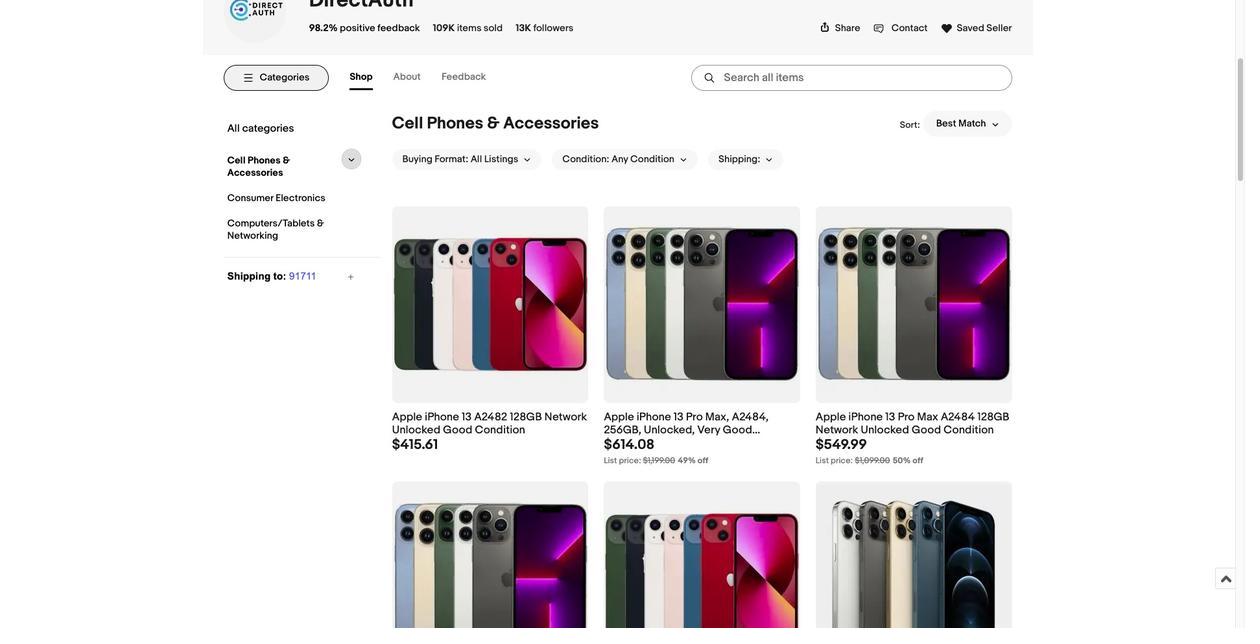 Task type: vqa. For each thing, say whether or not it's contained in the screenshot.
Outlet
no



Task type: locate. For each thing, give the bounding box(es) containing it.
apple iphone 13 pro max, a2484, 256gb, unlocked, very good condition
[[604, 410, 769, 450]]

0 horizontal spatial apple
[[392, 410, 423, 423]]

off for $614.08
[[698, 456, 709, 466]]

condition down a2482
[[475, 424, 526, 437]]

pro
[[686, 410, 703, 423], [898, 410, 915, 423]]

all categories
[[227, 122, 294, 135]]

3 apple from the left
[[816, 410, 846, 423]]

128gb right a2482
[[510, 410, 542, 423]]

2 13 from the left
[[674, 410, 684, 423]]

3 good from the left
[[912, 424, 942, 437]]

1 horizontal spatial apple
[[604, 410, 634, 423]]

best match
[[937, 118, 987, 130]]

categories
[[242, 122, 294, 135]]

1 off from the left
[[698, 456, 709, 466]]

apple iphone 13 pro max a2484 128gb network unlocked good condition : quick view image
[[817, 207, 1012, 402]]

& up listings
[[487, 113, 500, 134]]

buying format: all listings button
[[392, 149, 542, 170]]

good right $415.61
[[443, 424, 473, 437]]

0 horizontal spatial cell phones & accessories
[[227, 154, 290, 179]]

all
[[227, 122, 240, 135], [471, 153, 482, 166]]

condition
[[631, 153, 675, 166], [475, 424, 526, 437], [944, 424, 994, 437], [604, 437, 655, 450]]

phones up 'format:'
[[427, 113, 484, 134]]

128gb inside apple iphone 13 a2482 128gb network unlocked good condition
[[510, 410, 542, 423]]

13 left max
[[886, 410, 896, 423]]

13 for $614.08
[[674, 410, 684, 423]]

shipping: button
[[709, 149, 784, 170]]

apple iphone 13 pro max a2484 128gb network unlocked very good : quick view image
[[393, 482, 588, 628]]

apple inside apple iphone 13 pro max a2484 128gb network unlocked good condition
[[816, 410, 846, 423]]

shop
[[350, 71, 373, 83]]

good
[[443, 424, 473, 437], [723, 424, 753, 437], [912, 424, 942, 437]]

condition down a2484
[[944, 424, 994, 437]]

accessories up condition:
[[503, 113, 599, 134]]

50%
[[893, 456, 911, 466]]

&
[[487, 113, 500, 134], [283, 154, 290, 167], [317, 217, 324, 230]]

1 horizontal spatial all
[[471, 153, 482, 166]]

1 horizontal spatial list
[[816, 456, 829, 466]]

cell up consumer
[[227, 154, 246, 167]]

$614.08
[[604, 437, 655, 454]]

good for $614.08
[[723, 424, 753, 437]]

iphone up unlocked,
[[637, 410, 671, 423]]

condition inside apple iphone 13 pro max, a2484, 256gb, unlocked, very good condition
[[604, 437, 655, 450]]

apple iphone 13 pro max a2484 128gb network unlocked good condition button
[[816, 410, 1012, 437]]

apple iphone 13 pro max, a2484, 256gb, unlocked, very good condition : quick view image
[[605, 207, 800, 402]]

1 horizontal spatial accessories
[[503, 113, 599, 134]]

0 horizontal spatial list
[[604, 456, 617, 466]]

max,
[[706, 410, 730, 423]]

0 horizontal spatial phones
[[248, 154, 281, 167]]

consumer
[[227, 192, 274, 204]]

tab list containing shop
[[350, 65, 507, 90]]

saved seller button
[[941, 22, 1012, 34]]

share
[[835, 22, 861, 34]]

0 vertical spatial &
[[487, 113, 500, 134]]

price: inside $549.99 list price: $1,099.00 50% off
[[831, 456, 853, 466]]

Search all items field
[[691, 65, 1012, 91]]

price: inside $614.08 list price: $1,199.00 49% off
[[619, 456, 641, 466]]

phones
[[427, 113, 484, 134], [248, 154, 281, 167]]

2 128gb from the left
[[978, 410, 1010, 423]]

1 horizontal spatial cell
[[392, 113, 423, 134]]

13 left a2482
[[462, 410, 472, 423]]

apple for $614.08
[[604, 410, 634, 423]]

2 iphone from the left
[[637, 410, 671, 423]]

pro for $549.99
[[898, 410, 915, 423]]

good for $549.99
[[912, 424, 942, 437]]

off inside $549.99 list price: $1,099.00 50% off
[[913, 456, 924, 466]]

price: down $549.99
[[831, 456, 853, 466]]

tab list
[[350, 65, 507, 90]]

1 horizontal spatial pro
[[898, 410, 915, 423]]

off right the 50%
[[913, 456, 924, 466]]

0 vertical spatial network
[[545, 410, 587, 423]]

unlocked inside apple iphone 13 pro max a2484 128gb network unlocked good condition
[[861, 424, 910, 437]]

share button
[[820, 22, 861, 34]]

2 apple from the left
[[604, 410, 634, 423]]

condition right 'any'
[[631, 153, 675, 166]]

cell up the buying on the top of page
[[392, 113, 423, 134]]

shipping to: 91711
[[227, 270, 317, 282]]

1 horizontal spatial &
[[317, 217, 324, 230]]

0 horizontal spatial iphone
[[425, 410, 459, 423]]

13 inside apple iphone 13 pro max, a2484, 256gb, unlocked, very good condition
[[674, 410, 684, 423]]

1 vertical spatial cell phones & accessories
[[227, 154, 290, 179]]

cell phones & accessories up listings
[[392, 113, 599, 134]]

2 good from the left
[[723, 424, 753, 437]]

iphone inside apple iphone 13 a2482 128gb network unlocked good condition
[[425, 410, 459, 423]]

a2482
[[474, 410, 508, 423]]

cell phones & accessories tab panel
[[224, 101, 1012, 628]]

0 horizontal spatial &
[[283, 154, 290, 167]]

unlocked
[[392, 424, 441, 437], [861, 424, 910, 437]]

2 horizontal spatial apple
[[816, 410, 846, 423]]

accessories up consumer
[[227, 167, 283, 179]]

apple inside apple iphone 13 a2482 128gb network unlocked good condition
[[392, 410, 423, 423]]

list
[[604, 456, 617, 466], [816, 456, 829, 466]]

list down $549.99
[[816, 456, 829, 466]]

pro inside apple iphone 13 pro max a2484 128gb network unlocked good condition
[[898, 410, 915, 423]]

1 horizontal spatial iphone
[[637, 410, 671, 423]]

2 list from the left
[[816, 456, 829, 466]]

best match button
[[924, 111, 1012, 137]]

any
[[612, 153, 628, 166]]

0 horizontal spatial unlocked
[[392, 424, 441, 437]]

iphone inside apple iphone 13 pro max, a2484, 256gb, unlocked, very good condition
[[637, 410, 671, 423]]

network inside apple iphone 13 a2482 128gb network unlocked good condition
[[545, 410, 587, 423]]

phones down "all categories"
[[248, 154, 281, 167]]

iphone up $415.61
[[425, 410, 459, 423]]

1 apple from the left
[[392, 410, 423, 423]]

2 horizontal spatial good
[[912, 424, 942, 437]]

1 horizontal spatial phones
[[427, 113, 484, 134]]

all right 'format:'
[[471, 153, 482, 166]]

list inside $614.08 list price: $1,199.00 49% off
[[604, 456, 617, 466]]

apple up $415.61
[[392, 410, 423, 423]]

good inside apple iphone 13 pro max, a2484, 256gb, unlocked, very good condition
[[723, 424, 753, 437]]

buying format: all listings
[[403, 153, 519, 166]]

1 price: from the left
[[619, 456, 641, 466]]

13
[[462, 410, 472, 423], [674, 410, 684, 423], [886, 410, 896, 423]]

13 up unlocked,
[[674, 410, 684, 423]]

price: for $549.99
[[831, 456, 853, 466]]

off inside $614.08 list price: $1,199.00 49% off
[[698, 456, 709, 466]]

1 vertical spatial network
[[816, 424, 859, 437]]

sold
[[484, 22, 503, 34]]

1 pro from the left
[[686, 410, 703, 423]]

cell phones & accessories up consumer
[[227, 154, 290, 179]]

1 horizontal spatial 13
[[674, 410, 684, 423]]

$549.99
[[816, 437, 867, 454]]

1 unlocked from the left
[[392, 424, 441, 437]]

good down 'a2484,'
[[723, 424, 753, 437]]

$614.08 list price: $1,199.00 49% off
[[604, 437, 709, 466]]

2 unlocked from the left
[[861, 424, 910, 437]]

13 inside apple iphone 13 pro max a2484 128gb network unlocked good condition
[[886, 410, 896, 423]]

0 vertical spatial all
[[227, 122, 240, 135]]

1 good from the left
[[443, 424, 473, 437]]

91711
[[289, 270, 317, 282]]

0 horizontal spatial cell
[[227, 154, 246, 167]]

categories button
[[224, 65, 329, 91]]

2 horizontal spatial &
[[487, 113, 500, 134]]

0 vertical spatial cell
[[392, 113, 423, 134]]

price: down the $614.08
[[619, 456, 641, 466]]

128gb
[[510, 410, 542, 423], [978, 410, 1010, 423]]

1 vertical spatial cell
[[227, 154, 246, 167]]

1 horizontal spatial unlocked
[[861, 424, 910, 437]]

1 vertical spatial phones
[[248, 154, 281, 167]]

$415.61
[[392, 437, 438, 454]]

apple inside apple iphone 13 pro max, a2484, 256gb, unlocked, very good condition
[[604, 410, 634, 423]]

match
[[959, 118, 987, 130]]

1 vertical spatial all
[[471, 153, 482, 166]]

49%
[[678, 456, 696, 466]]

1 iphone from the left
[[425, 410, 459, 423]]

128gb right a2484
[[978, 410, 1010, 423]]

iphone
[[425, 410, 459, 423], [637, 410, 671, 423], [849, 410, 883, 423]]

cell phones & accessories
[[392, 113, 599, 134], [227, 154, 290, 179]]

& down all categories link
[[283, 154, 290, 167]]

feedback
[[378, 22, 420, 34]]

good down max
[[912, 424, 942, 437]]

2 price: from the left
[[831, 456, 853, 466]]

0 vertical spatial cell phones & accessories
[[392, 113, 599, 134]]

1 vertical spatial accessories
[[227, 167, 283, 179]]

3 iphone from the left
[[849, 410, 883, 423]]

iphone up $549.99 list price: $1,099.00 50% off
[[849, 410, 883, 423]]

categories
[[260, 72, 310, 84]]

to:
[[274, 270, 286, 282]]

109k
[[433, 22, 455, 34]]

1 horizontal spatial price:
[[831, 456, 853, 466]]

very
[[698, 424, 721, 437]]

2 vertical spatial &
[[317, 217, 324, 230]]

condition down the 256gb,
[[604, 437, 655, 450]]

pro inside apple iphone 13 pro max, a2484, 256gb, unlocked, very good condition
[[686, 410, 703, 423]]

2 pro from the left
[[898, 410, 915, 423]]

3 13 from the left
[[886, 410, 896, 423]]

list inside $549.99 list price: $1,099.00 50% off
[[816, 456, 829, 466]]

price: for $614.08
[[619, 456, 641, 466]]

apple
[[392, 410, 423, 423], [604, 410, 634, 423], [816, 410, 846, 423]]

cell
[[392, 113, 423, 134], [227, 154, 246, 167]]

positive
[[340, 22, 375, 34]]

all left categories
[[227, 122, 240, 135]]

apple for $549.99
[[816, 410, 846, 423]]

1 horizontal spatial network
[[816, 424, 859, 437]]

0 horizontal spatial price:
[[619, 456, 641, 466]]

networking
[[227, 230, 278, 242]]

condition inside apple iphone 13 a2482 128gb network unlocked good condition
[[475, 424, 526, 437]]

apple iphone 13 pro max a2484 128gb network unlocked good condition
[[816, 410, 1010, 437]]

0 horizontal spatial 13
[[462, 410, 472, 423]]

1 horizontal spatial good
[[723, 424, 753, 437]]

2 horizontal spatial iphone
[[849, 410, 883, 423]]

$1,199.00
[[643, 456, 676, 466]]

apple up the 256gb,
[[604, 410, 634, 423]]

feedback
[[442, 71, 486, 83]]

accessories
[[503, 113, 599, 134], [227, 167, 283, 179]]

0 horizontal spatial off
[[698, 456, 709, 466]]

1 horizontal spatial 128gb
[[978, 410, 1010, 423]]

0 horizontal spatial good
[[443, 424, 473, 437]]

1 list from the left
[[604, 456, 617, 466]]

1 horizontal spatial off
[[913, 456, 924, 466]]

0 horizontal spatial 128gb
[[510, 410, 542, 423]]

1 128gb from the left
[[510, 410, 542, 423]]

price:
[[619, 456, 641, 466], [831, 456, 853, 466]]

network
[[545, 410, 587, 423], [816, 424, 859, 437]]

1 13 from the left
[[462, 410, 472, 423]]

buying
[[403, 153, 433, 166]]

2 horizontal spatial 13
[[886, 410, 896, 423]]

off
[[698, 456, 709, 466], [913, 456, 924, 466]]

pro left max
[[898, 410, 915, 423]]

about
[[394, 71, 421, 83]]

0 horizontal spatial pro
[[686, 410, 703, 423]]

apple up $549.99
[[816, 410, 846, 423]]

format:
[[435, 153, 469, 166]]

shipping:
[[719, 153, 761, 166]]

off right 49%
[[698, 456, 709, 466]]

pro up the very
[[686, 410, 703, 423]]

& down electronics on the top left
[[317, 217, 324, 230]]

2 off from the left
[[913, 456, 924, 466]]

good inside apple iphone 13 pro max a2484 128gb network unlocked good condition
[[912, 424, 942, 437]]

iphone inside apple iphone 13 pro max a2484 128gb network unlocked good condition
[[849, 410, 883, 423]]

computers/tablets & networking
[[227, 217, 324, 242]]

condition: any condition button
[[552, 149, 698, 170]]

list for $549.99
[[816, 456, 829, 466]]

0 horizontal spatial network
[[545, 410, 587, 423]]

list down the $614.08
[[604, 456, 617, 466]]

0 vertical spatial phones
[[427, 113, 484, 134]]



Task type: describe. For each thing, give the bounding box(es) containing it.
network inside apple iphone 13 pro max a2484 128gb network unlocked good condition
[[816, 424, 859, 437]]

0 horizontal spatial all
[[227, 122, 240, 135]]

iphone for $549.99
[[849, 410, 883, 423]]

13 inside apple iphone 13 a2482 128gb network unlocked good condition
[[462, 410, 472, 423]]

consumer electronics link
[[224, 189, 351, 208]]

1 horizontal spatial cell phones & accessories
[[392, 113, 599, 134]]

98.2%
[[309, 22, 338, 34]]

98.2% positive feedback
[[309, 22, 420, 34]]

best
[[937, 118, 957, 130]]

apple iphone 13 a2482 128gb network unlocked good condition : quick view image
[[393, 207, 588, 402]]

electronics
[[276, 192, 326, 204]]

condition inside popup button
[[631, 153, 675, 166]]

13 for $549.99
[[886, 410, 896, 423]]

condition: any condition
[[563, 153, 675, 166]]

$549.99 list price: $1,099.00 50% off
[[816, 437, 924, 466]]

all inside dropdown button
[[471, 153, 482, 166]]

0 horizontal spatial accessories
[[227, 167, 283, 179]]

pro for $614.08
[[686, 410, 703, 423]]

condition:
[[563, 153, 610, 166]]

saved
[[957, 22, 985, 34]]

list for $614.08
[[604, 456, 617, 466]]

a2484
[[941, 410, 975, 423]]

cell phones & accessories link
[[224, 151, 342, 182]]

all categories link
[[224, 119, 355, 138]]

apple iphone 13 a2482 128gb network unlocked good condition
[[392, 410, 587, 437]]

apple iphone 13 a2482 128gb network unlocked good condition button
[[392, 410, 589, 437]]

seller
[[987, 22, 1012, 34]]

109k items sold
[[433, 22, 503, 34]]

0 vertical spatial accessories
[[503, 113, 599, 134]]

128gb inside apple iphone 13 pro max a2484 128gb network unlocked good condition
[[978, 410, 1010, 423]]

1 vertical spatial &
[[283, 154, 290, 167]]

$1,099.00
[[855, 456, 891, 466]]

apple iphone 13, a2482, 128gb, unlocked, very good condition : quick view image
[[605, 482, 800, 628]]

iphone for $614.08
[[637, 410, 671, 423]]

a2484,
[[732, 410, 769, 423]]

followers
[[534, 22, 574, 34]]

max
[[918, 410, 939, 423]]

items
[[457, 22, 482, 34]]

apple iphone 13 pro max, a2484, 256gb, unlocked, very good condition button
[[604, 410, 801, 450]]

condition inside apple iphone 13 pro max a2484 128gb network unlocked good condition
[[944, 424, 994, 437]]

shipping
[[227, 270, 271, 282]]

unlocked,
[[644, 424, 695, 437]]

13k followers
[[516, 22, 574, 34]]

computers/tablets
[[227, 217, 315, 230]]

consumer electronics
[[227, 192, 326, 204]]

directauth image
[[224, 0, 286, 43]]

listings
[[484, 153, 519, 166]]

off for $549.99
[[913, 456, 924, 466]]

saved seller
[[957, 22, 1012, 34]]

contact link
[[874, 22, 928, 34]]

good inside apple iphone 13 a2482 128gb network unlocked good condition
[[443, 424, 473, 437]]

computers/tablets & networking link
[[224, 214, 351, 245]]

unlocked inside apple iphone 13 a2482 128gb network unlocked good condition
[[392, 424, 441, 437]]

256gb,
[[604, 424, 642, 437]]

apple iphone 12 pro max a2342 128gb unlocked very good condition : quick view image
[[817, 484, 1012, 628]]

sort:
[[900, 120, 920, 131]]

13k
[[516, 22, 531, 34]]

contact
[[892, 22, 928, 34]]

& inside computers/tablets & networking
[[317, 217, 324, 230]]



